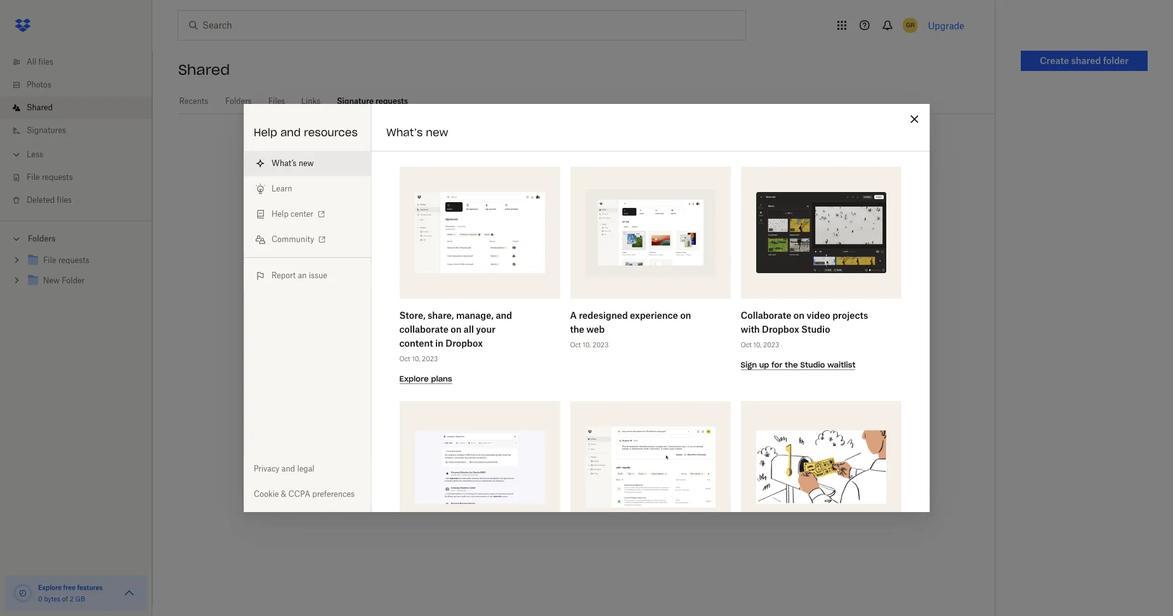 Task type: vqa. For each thing, say whether or not it's contained in the screenshot.
the rightmost files
yes



Task type: describe. For each thing, give the bounding box(es) containing it.
signatures link
[[10, 119, 152, 142]]

1 horizontal spatial folders
[[225, 96, 252, 106]]

help center link
[[244, 202, 371, 227]]

&
[[281, 490, 286, 499]]

files for deleted files
[[57, 195, 72, 205]]

illustration of an empty shelf image
[[486, 271, 677, 462]]

when
[[449, 187, 479, 200]]

photos link
[[10, 74, 152, 96]]

0 vertical spatial new
[[426, 126, 448, 139]]

deleted files link
[[10, 189, 152, 212]]

ccpa
[[288, 490, 310, 499]]

your
[[476, 324, 495, 335]]

no
[[458, 161, 477, 179]]

requests for signature requests
[[376, 96, 408, 106]]

upgrade link
[[928, 20, 965, 31]]

privacy and legal link
[[244, 457, 371, 482]]

upgrade
[[928, 20, 965, 31]]

help and resources
[[254, 126, 358, 139]]

explore free features 0 bytes of 2 gb
[[38, 585, 103, 604]]

shared
[[1072, 55, 1101, 66]]

signatures
[[27, 126, 66, 135]]

sign up for the studio waitlist
[[741, 360, 855, 370]]

content
[[399, 338, 433, 349]]

the inside a redesigned experience on the web oct 10, 2023
[[570, 324, 584, 335]]

2023 inside "store, share, manage, and collaborate on all your content in dropbox oct 10, 2023"
[[422, 355, 438, 363]]

free
[[63, 585, 76, 592]]

create
[[1040, 55, 1069, 66]]

files link
[[268, 89, 286, 112]]

dropbox inside "store, share, manage, and collaborate on all your content in dropbox oct 10, 2023"
[[445, 338, 483, 349]]

center
[[291, 209, 314, 219]]

gb
[[75, 596, 85, 604]]

folders link
[[225, 89, 253, 112]]

0
[[38, 596, 42, 604]]

report an issue link
[[244, 263, 371, 289]]

10, inside a redesigned experience on the web oct 10, 2023
[[583, 341, 591, 349]]

dropbox inside collaborate on video projects with dropbox studio oct 10, 2023
[[762, 324, 799, 335]]

help for help and resources
[[254, 126, 277, 139]]

the inside "link"
[[785, 360, 798, 370]]

web
[[586, 324, 605, 335]]

shared list item
[[0, 96, 152, 119]]

2
[[70, 596, 74, 604]]

for
[[771, 360, 782, 370]]

collaborate
[[741, 310, 791, 321]]

manage,
[[456, 310, 493, 321]]

less image
[[10, 149, 23, 161]]

they'll
[[611, 187, 642, 200]]

features
[[77, 585, 103, 592]]

2023 inside a redesigned experience on the web oct 10, 2023
[[592, 341, 608, 349]]

folders inside "button"
[[28, 234, 56, 244]]

resources
[[304, 126, 358, 139]]

you
[[483, 187, 502, 200]]

request
[[505, 187, 546, 200]]

folders button
[[0, 229, 152, 248]]

0 vertical spatial what's new
[[386, 126, 448, 139]]

1 horizontal spatial in
[[624, 161, 636, 179]]

waitlist
[[827, 360, 855, 370]]

privacy
[[254, 465, 280, 474]]

privacy and legal
[[254, 465, 315, 474]]

signature
[[337, 96, 374, 106]]

studio inside "link"
[[800, 360, 825, 370]]

what's new inside 'button'
[[272, 159, 314, 168]]

issue
[[309, 271, 327, 281]]

help and resources dialog
[[244, 104, 930, 617]]

a redesigned experience on the web oct 10, 2023
[[570, 310, 691, 349]]

when you request signatures, they'll appear here.
[[449, 187, 714, 200]]

recents
[[179, 96, 208, 106]]

learn
[[272, 184, 292, 194]]

requests for file requests
[[42, 173, 73, 182]]

file
[[27, 173, 40, 182]]

of
[[62, 596, 68, 604]]

plans
[[431, 374, 452, 384]]

cookie
[[254, 490, 279, 499]]

legal
[[297, 465, 315, 474]]

new inside 'button'
[[299, 159, 314, 168]]

bytes
[[44, 596, 60, 604]]

sign
[[741, 360, 757, 370]]



Task type: locate. For each thing, give the bounding box(es) containing it.
explore inside explore plans link
[[399, 374, 429, 384]]

1 vertical spatial dropbox
[[445, 338, 483, 349]]

up
[[759, 360, 769, 370]]

requests right "signature"
[[376, 96, 408, 106]]

dropbox down all
[[445, 338, 483, 349]]

shared up recents link
[[178, 61, 230, 79]]

file requests link
[[10, 166, 152, 189]]

all files link
[[10, 51, 152, 74]]

dropbox image
[[10, 13, 36, 38]]

group
[[0, 248, 152, 301]]

0 horizontal spatial what's new
[[272, 159, 314, 168]]

all
[[27, 57, 36, 67]]

files
[[268, 96, 285, 106]]

on
[[680, 310, 691, 321], [794, 310, 804, 321], [450, 324, 461, 335]]

folder
[[1104, 55, 1129, 66]]

explore plans
[[399, 374, 452, 384]]

1 horizontal spatial requests
[[376, 96, 408, 106]]

requests right file
[[42, 173, 73, 182]]

2 vertical spatial and
[[282, 465, 295, 474]]

1 horizontal spatial 10,
[[583, 341, 591, 349]]

video
[[807, 310, 830, 321]]

create shared folder
[[1040, 55, 1129, 66]]

in
[[624, 161, 636, 179], [435, 338, 443, 349]]

and for resources
[[280, 126, 301, 139]]

links
[[301, 96, 321, 106]]

explore up bytes
[[38, 585, 62, 592]]

signature requests link
[[336, 89, 409, 112]]

2 horizontal spatial on
[[794, 310, 804, 321]]

0 vertical spatial help
[[254, 126, 277, 139]]

and left the legal
[[282, 465, 295, 474]]

learn link
[[244, 176, 371, 202]]

files for all files
[[38, 57, 53, 67]]

1 vertical spatial explore
[[38, 585, 62, 592]]

studio inside collaborate on video projects with dropbox studio oct 10, 2023
[[801, 324, 830, 335]]

2023 up explore plans link
[[422, 355, 438, 363]]

1 horizontal spatial what's
[[386, 126, 423, 139]]

explore for explore free features 0 bytes of 2 gb
[[38, 585, 62, 592]]

0 vertical spatial files
[[38, 57, 53, 67]]

0 vertical spatial the
[[570, 324, 584, 335]]

and
[[280, 126, 301, 139], [496, 310, 512, 321], [282, 465, 295, 474]]

requests up when you request signatures, they'll appear here.
[[554, 161, 619, 179]]

studio left waitlist
[[800, 360, 825, 370]]

store, share, manage, and collaborate on all your content in dropbox oct 10, 2023
[[399, 310, 512, 363]]

tab list containing recents
[[178, 89, 995, 114]]

on inside collaborate on video projects with dropbox studio oct 10, 2023
[[794, 310, 804, 321]]

1 vertical spatial and
[[496, 310, 512, 321]]

0 horizontal spatial new
[[299, 159, 314, 168]]

deleted files
[[27, 195, 72, 205]]

list
[[0, 43, 152, 221]]

share,
[[427, 310, 454, 321]]

what's up learn
[[272, 159, 297, 168]]

tab list
[[178, 89, 995, 114]]

10,
[[583, 341, 591, 349], [753, 341, 761, 349], [412, 355, 420, 363]]

explore left plans
[[399, 374, 429, 384]]

dropbox down collaborate on the bottom
[[762, 324, 799, 335]]

oct down with
[[741, 341, 752, 349]]

1 horizontal spatial on
[[680, 310, 691, 321]]

0 horizontal spatial oct
[[399, 355, 410, 363]]

signatures,
[[550, 187, 608, 200]]

0 horizontal spatial shared
[[27, 103, 53, 112]]

preferences
[[312, 490, 355, 499]]

deleted
[[27, 195, 55, 205]]

files right all
[[38, 57, 53, 67]]

on inside a redesigned experience on the web oct 10, 2023
[[680, 310, 691, 321]]

explore plans link
[[399, 373, 452, 385]]

in up they'll
[[624, 161, 636, 179]]

and down files
[[280, 126, 301, 139]]

2 horizontal spatial 2023
[[763, 341, 779, 349]]

1 horizontal spatial shared
[[178, 61, 230, 79]]

no signature requests in progress
[[458, 161, 705, 179]]

collaborate on video projects with dropbox studio oct 10, 2023
[[741, 310, 868, 349]]

1 horizontal spatial the
[[785, 360, 798, 370]]

an
[[298, 271, 307, 281]]

create shared folder button
[[1021, 51, 1148, 71]]

0 vertical spatial studio
[[801, 324, 830, 335]]

1 vertical spatial folders
[[28, 234, 56, 244]]

folders left files
[[225, 96, 252, 106]]

projects
[[832, 310, 868, 321]]

studio down video
[[801, 324, 830, 335]]

cookie & ccpa preferences button
[[244, 482, 371, 508]]

list containing all files
[[0, 43, 152, 221]]

files right deleted
[[57, 195, 72, 205]]

oct inside "store, share, manage, and collaborate on all your content in dropbox oct 10, 2023"
[[399, 355, 410, 363]]

what's new down signature requests
[[386, 126, 448, 139]]

the down a
[[570, 324, 584, 335]]

0 horizontal spatial dropbox
[[445, 338, 483, 349]]

1 vertical spatial studio
[[800, 360, 825, 370]]

files
[[38, 57, 53, 67], [57, 195, 72, 205]]

signature requests
[[337, 96, 408, 106]]

cookie & ccpa preferences
[[254, 490, 355, 499]]

and for legal
[[282, 465, 295, 474]]

in inside "store, share, manage, and collaborate on all your content in dropbox oct 10, 2023"
[[435, 338, 443, 349]]

sign up for the studio waitlist link
[[741, 359, 855, 371]]

0 horizontal spatial the
[[570, 324, 584, 335]]

collaborate
[[399, 324, 448, 335]]

explore for explore plans
[[399, 374, 429, 384]]

studio
[[801, 324, 830, 335], [800, 360, 825, 370]]

redesigned
[[579, 310, 628, 321]]

0 horizontal spatial files
[[38, 57, 53, 67]]

1 horizontal spatial files
[[57, 195, 72, 205]]

requests inside list
[[42, 173, 73, 182]]

0 vertical spatial folders
[[225, 96, 252, 106]]

1 vertical spatial the
[[785, 360, 798, 370]]

0 horizontal spatial 10,
[[412, 355, 420, 363]]

folders down deleted
[[28, 234, 56, 244]]

shared
[[178, 61, 230, 79], [27, 103, 53, 112]]

0 horizontal spatial explore
[[38, 585, 62, 592]]

report an issue
[[272, 271, 327, 281]]

2 horizontal spatial 10,
[[753, 341, 761, 349]]

0 horizontal spatial what's
[[272, 159, 297, 168]]

on left video
[[794, 310, 804, 321]]

10, down content
[[412, 355, 420, 363]]

appear
[[645, 187, 684, 200]]

community link
[[244, 227, 371, 253]]

10, down "web"
[[583, 341, 591, 349]]

dropbox ai helps users search for files in their folders image
[[585, 427, 715, 508]]

what's new button
[[244, 151, 371, 176]]

0 vertical spatial what's
[[386, 126, 423, 139]]

with
[[741, 324, 760, 335]]

and inside "store, share, manage, and collaborate on all your content in dropbox oct 10, 2023"
[[496, 310, 512, 321]]

on inside "store, share, manage, and collaborate on all your content in dropbox oct 10, 2023"
[[450, 324, 461, 335]]

oct inside a redesigned experience on the web oct 10, 2023
[[570, 341, 581, 349]]

2023 up for
[[763, 341, 779, 349]]

0 vertical spatial explore
[[399, 374, 429, 384]]

1 vertical spatial in
[[435, 338, 443, 349]]

folders
[[225, 96, 252, 106], [28, 234, 56, 244]]

on left all
[[450, 324, 461, 335]]

0 vertical spatial and
[[280, 126, 301, 139]]

2023 inside collaborate on video projects with dropbox studio oct 10, 2023
[[763, 341, 779, 349]]

on right experience on the right of the page
[[680, 310, 691, 321]]

0 horizontal spatial on
[[450, 324, 461, 335]]

1 horizontal spatial explore
[[399, 374, 429, 384]]

0 vertical spatial dropbox
[[762, 324, 799, 335]]

the right for
[[785, 360, 798, 370]]

1 horizontal spatial dropbox
[[762, 324, 799, 335]]

help
[[254, 126, 277, 139], [272, 209, 289, 219]]

what's
[[386, 126, 423, 139], [272, 159, 297, 168]]

the
[[570, 324, 584, 335], [785, 360, 798, 370]]

here.
[[687, 187, 714, 200]]

experience
[[630, 310, 678, 321]]

10, inside collaborate on video projects with dropbox studio oct 10, 2023
[[753, 341, 761, 349]]

recents link
[[178, 89, 209, 112]]

2 horizontal spatial requests
[[554, 161, 619, 179]]

help down files
[[254, 126, 277, 139]]

1 horizontal spatial oct
[[570, 341, 581, 349]]

oct down a
[[570, 341, 581, 349]]

in down collaborate
[[435, 338, 443, 349]]

file requests
[[27, 173, 73, 182]]

0 horizontal spatial requests
[[42, 173, 73, 182]]

someone looking at a paper coupon image
[[756, 431, 886, 504]]

help for help center
[[272, 209, 289, 219]]

10, inside "store, share, manage, and collaborate on all your content in dropbox oct 10, 2023"
[[412, 355, 420, 363]]

explore
[[399, 374, 429, 384], [38, 585, 62, 592]]

links link
[[301, 89, 321, 112]]

what's new up learn
[[272, 159, 314, 168]]

less
[[27, 150, 43, 159]]

1 vertical spatial shared
[[27, 103, 53, 112]]

a
[[570, 310, 577, 321]]

store,
[[399, 310, 425, 321]]

dash answer screen image
[[414, 431, 545, 504]]

oct inside collaborate on video projects with dropbox studio oct 10, 2023
[[741, 341, 752, 349]]

1 horizontal spatial 2023
[[592, 341, 608, 349]]

1 vertical spatial new
[[299, 159, 314, 168]]

oct down content
[[399, 355, 410, 363]]

all
[[464, 324, 474, 335]]

the all files section of dropbox image
[[585, 190, 715, 276]]

quota usage element
[[13, 584, 33, 604]]

progress
[[641, 161, 705, 179]]

1 horizontal spatial what's new
[[386, 126, 448, 139]]

10, down with
[[753, 341, 761, 349]]

and right manage,
[[496, 310, 512, 321]]

explore inside explore free features 0 bytes of 2 gb
[[38, 585, 62, 592]]

what's inside 'button'
[[272, 159, 297, 168]]

help center
[[272, 209, 314, 219]]

report
[[272, 271, 296, 281]]

0 horizontal spatial in
[[435, 338, 443, 349]]

2023 down "web"
[[592, 341, 608, 349]]

1 vertical spatial files
[[57, 195, 72, 205]]

requests
[[376, 96, 408, 106], [554, 161, 619, 179], [42, 173, 73, 182]]

shared down the "photos"
[[27, 103, 53, 112]]

help left center
[[272, 209, 289, 219]]

what's down signature requests
[[386, 126, 423, 139]]

the entry point screen of dropbox sign image
[[414, 192, 545, 274]]

community
[[272, 235, 314, 244]]

0 vertical spatial in
[[624, 161, 636, 179]]

1 horizontal spatial new
[[426, 126, 448, 139]]

shared link
[[10, 96, 152, 119]]

photos
[[27, 80, 51, 89]]

1 vertical spatial help
[[272, 209, 289, 219]]

all files
[[27, 57, 53, 67]]

1 vertical spatial what's new
[[272, 159, 314, 168]]

0 horizontal spatial 2023
[[422, 355, 438, 363]]

what's new
[[386, 126, 448, 139], [272, 159, 314, 168]]

1 vertical spatial what's
[[272, 159, 297, 168]]

2 horizontal spatial oct
[[741, 341, 752, 349]]

0 vertical spatial shared
[[178, 61, 230, 79]]

shared inside list item
[[27, 103, 53, 112]]

with dropbox studio, users can collaborate on video projects image
[[756, 192, 886, 274]]

0 horizontal spatial folders
[[28, 234, 56, 244]]



